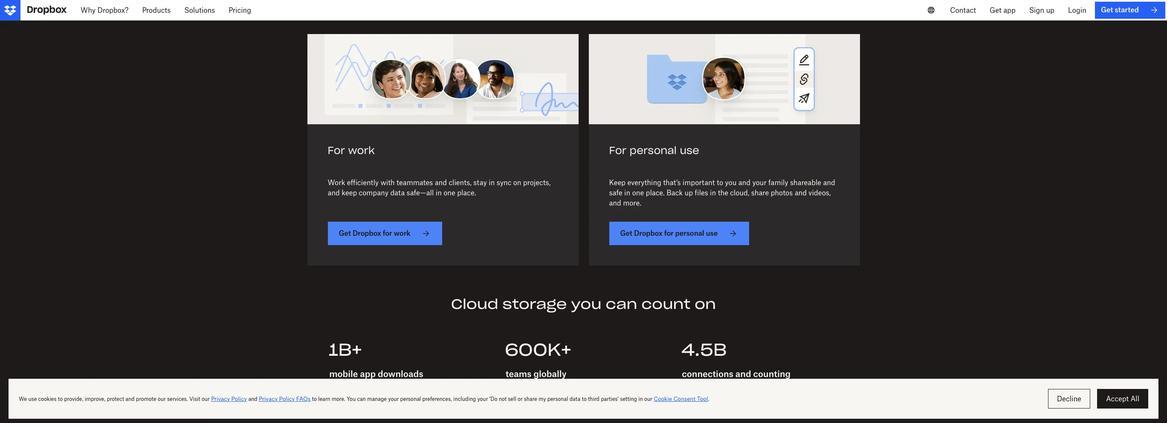 Task type: locate. For each thing, give the bounding box(es) containing it.
cloud,
[[730, 189, 749, 197]]

and left clients,
[[435, 179, 447, 187]]

0 horizontal spatial share
[[556, 391, 574, 399]]

1 for from the left
[[383, 229, 392, 238]]

and inside with editors' choice awards from the google play and apple app store.
[[345, 401, 357, 410]]

0 vertical spatial you
[[725, 179, 737, 187]]

share up the business.
[[556, 391, 574, 399]]

mobile
[[329, 369, 358, 380]]

and left grow
[[506, 401, 518, 410]]

back
[[667, 189, 683, 197]]

share down your
[[751, 189, 769, 197]]

get inside 'link'
[[339, 229, 351, 238]]

grow
[[520, 401, 536, 410]]

through
[[708, 391, 734, 399]]

editors'
[[345, 391, 370, 399]]

for for for work
[[328, 144, 345, 157]]

0 vertical spatial share
[[751, 189, 769, 197]]

globally
[[534, 369, 567, 380]]

for up work
[[328, 144, 345, 157]]

work
[[348, 144, 375, 157], [394, 229, 411, 238]]

for inside 'link'
[[383, 229, 392, 238]]

work inside 'link'
[[394, 229, 411, 238]]

get app button
[[983, 0, 1022, 20]]

2 for from the left
[[664, 229, 674, 238]]

get
[[1101, 6, 1113, 14], [990, 6, 1002, 14], [339, 229, 351, 238], [620, 229, 632, 238]]

everything
[[628, 179, 661, 187]]

downloads
[[378, 369, 423, 380]]

0 horizontal spatial up
[[685, 189, 693, 197]]

0 horizontal spatial for
[[383, 229, 392, 238]]

1 vertical spatial share
[[556, 391, 574, 399]]

their
[[538, 401, 553, 410]]

and down shareable
[[795, 189, 807, 197]]

place.
[[457, 189, 476, 197], [646, 189, 665, 197]]

up right "sign"
[[1046, 6, 1055, 14]]

you
[[725, 179, 737, 187], [571, 296, 602, 314]]

one down clients,
[[444, 189, 455, 197]]

sign up button
[[1022, 0, 1061, 20]]

0 horizontal spatial to
[[548, 391, 555, 399]]

choice
[[372, 391, 394, 399]]

place. down clients,
[[457, 189, 476, 197]]

in right stay
[[489, 179, 495, 187]]

to up their
[[548, 391, 555, 399]]

1 vertical spatial the
[[440, 391, 450, 399]]

with
[[381, 179, 395, 187], [329, 391, 343, 399]]

1 horizontal spatial for
[[664, 229, 674, 238]]

place. inside work efficiently with teammates and clients, stay in sync on projects, and keep company data safe—all in one place.
[[457, 189, 476, 197]]

for down back
[[664, 229, 674, 238]]

cloud storage you can count on
[[451, 296, 716, 314]]

one inside work efficiently with teammates and clients, stay in sync on projects, and keep company data safe—all in one place.
[[444, 189, 455, 197]]

that's
[[663, 179, 681, 187]]

use inside use dropbox to share work, safeguard content, and grow their business.
[[506, 391, 517, 399]]

company
[[359, 189, 389, 197]]

and down work
[[328, 189, 340, 197]]

connections and counting
[[682, 369, 791, 380]]

0 horizontal spatial with
[[329, 391, 343, 399]]

work up efficiently
[[348, 144, 375, 157]]

connections
[[682, 369, 733, 380]]

the left 'cloud,'
[[718, 189, 728, 197]]

for
[[383, 229, 392, 238], [664, 229, 674, 238]]

get down keep
[[339, 229, 351, 238]]

0 vertical spatial up
[[1046, 6, 1055, 14]]

up
[[1046, 6, 1055, 14], [685, 189, 693, 197]]

important
[[683, 179, 715, 187]]

stay
[[473, 179, 487, 187]]

use down "teams"
[[506, 391, 517, 399]]

0 vertical spatial use
[[680, 144, 699, 157]]

use
[[680, 144, 699, 157], [706, 229, 718, 238], [506, 391, 517, 399]]

contact button
[[943, 0, 983, 20]]

personal
[[630, 144, 677, 157], [675, 229, 704, 238]]

why dropbox? button
[[74, 0, 135, 20]]

0 horizontal spatial on
[[513, 179, 521, 187]]

contact
[[950, 6, 976, 14]]

for up the keep
[[609, 144, 626, 157]]

dropbox inside 'link'
[[353, 229, 381, 238]]

in
[[489, 179, 495, 187], [436, 189, 442, 197], [624, 189, 630, 197], [710, 189, 716, 197]]

created through dropbox file sharing.
[[682, 391, 802, 399]]

app left "sign"
[[1004, 6, 1016, 14]]

share
[[751, 189, 769, 197], [556, 391, 574, 399]]

1 horizontal spatial share
[[751, 189, 769, 197]]

dropbox
[[353, 229, 381, 238], [634, 229, 663, 238], [519, 391, 546, 399], [736, 391, 763, 399]]

mobile app downloads
[[329, 369, 423, 380]]

0 horizontal spatial app
[[360, 369, 376, 380]]

1 horizontal spatial on
[[695, 296, 716, 314]]

in up more.
[[624, 189, 630, 197]]

and
[[435, 179, 447, 187], [738, 179, 751, 187], [823, 179, 835, 187], [328, 189, 340, 197], [795, 189, 807, 197], [609, 199, 621, 208], [736, 369, 751, 380], [345, 401, 357, 410], [506, 401, 518, 410]]

0 vertical spatial the
[[718, 189, 728, 197]]

photos
[[771, 189, 793, 197]]

0 vertical spatial work
[[348, 144, 375, 157]]

with up data
[[381, 179, 395, 187]]

0 horizontal spatial one
[[444, 189, 455, 197]]

apple
[[358, 401, 378, 410]]

1 vertical spatial use
[[706, 229, 718, 238]]

0 horizontal spatial for
[[328, 144, 345, 157]]

get dropbox for work link
[[328, 222, 442, 246]]

one inside keep everything that's important to you and your family shareable and safe in one place. back up files in the cloud, share photos and videos, and more.
[[632, 189, 644, 197]]

dropbox down more.
[[634, 229, 663, 238]]

1 for from the left
[[328, 144, 345, 157]]

1 vertical spatial with
[[329, 391, 343, 399]]

1b+ image
[[329, 344, 485, 364]]

get right contact popup button
[[990, 6, 1002, 14]]

files
[[695, 189, 708, 197]]

to
[[717, 179, 723, 187], [548, 391, 555, 399]]

and down the editors'
[[345, 401, 357, 410]]

1 horizontal spatial place.
[[646, 189, 665, 197]]

1 vertical spatial work
[[394, 229, 411, 238]]

600k+ image
[[506, 344, 662, 364]]

0 vertical spatial with
[[381, 179, 395, 187]]

1 horizontal spatial one
[[632, 189, 644, 197]]

login button
[[1061, 0, 1093, 20]]

2 for from the left
[[609, 144, 626, 157]]

sign
[[1029, 6, 1044, 14]]

teams
[[506, 369, 532, 380]]

app inside dropdown button
[[1004, 6, 1016, 14]]

use down keep everything that's important to you and your family shareable and safe in one place. back up files in the cloud, share photos and videos, and more.
[[706, 229, 718, 238]]

1 vertical spatial to
[[548, 391, 555, 399]]

get inside dropdown button
[[990, 6, 1002, 14]]

sign up
[[1029, 6, 1055, 14]]

app up the editors'
[[360, 369, 376, 380]]

sharing.
[[777, 391, 802, 399]]

1 horizontal spatial work
[[394, 229, 411, 238]]

get down more.
[[620, 229, 632, 238]]

the right from
[[440, 391, 450, 399]]

one up more.
[[632, 189, 644, 197]]

2 place. from the left
[[646, 189, 665, 197]]

1 horizontal spatial up
[[1046, 6, 1055, 14]]

shareable
[[790, 179, 821, 187]]

work
[[328, 179, 345, 187]]

0 vertical spatial personal
[[630, 144, 677, 157]]

videos,
[[809, 189, 831, 197]]

with up play at the bottom of the page
[[329, 391, 343, 399]]

on right count
[[695, 296, 716, 314]]

pricing link
[[222, 0, 258, 20]]

0 vertical spatial on
[[513, 179, 521, 187]]

1 horizontal spatial to
[[717, 179, 723, 187]]

1 vertical spatial app
[[360, 369, 376, 380]]

dropbox up grow
[[519, 391, 546, 399]]

for
[[328, 144, 345, 157], [609, 144, 626, 157]]

to right the important
[[717, 179, 723, 187]]

on
[[513, 179, 521, 187], [695, 296, 716, 314]]

on right sync
[[513, 179, 521, 187]]

app
[[379, 401, 393, 410]]

login
[[1068, 6, 1087, 14]]

dropbox down company
[[353, 229, 381, 238]]

products button
[[135, 0, 178, 20]]

1 one from the left
[[444, 189, 455, 197]]

1 vertical spatial up
[[685, 189, 693, 197]]

with editors' choice awards from the google play and apple app store.
[[329, 391, 475, 410]]

1 vertical spatial on
[[695, 296, 716, 314]]

place. down everything
[[646, 189, 665, 197]]

you up 'cloud,'
[[725, 179, 737, 187]]

0 vertical spatial to
[[717, 179, 723, 187]]

and up created through dropbox file sharing.
[[736, 369, 751, 380]]

1 horizontal spatial for
[[609, 144, 626, 157]]

0 horizontal spatial place.
[[457, 189, 476, 197]]

0 vertical spatial app
[[1004, 6, 1016, 14]]

1 horizontal spatial app
[[1004, 6, 1016, 14]]

business.
[[555, 401, 585, 410]]

dropbox for share
[[519, 391, 546, 399]]

2 horizontal spatial use
[[706, 229, 718, 238]]

0 horizontal spatial work
[[348, 144, 375, 157]]

1 horizontal spatial you
[[725, 179, 737, 187]]

personal up everything
[[630, 144, 677, 157]]

2 vertical spatial use
[[506, 391, 517, 399]]

1 horizontal spatial use
[[680, 144, 699, 157]]

2 one from the left
[[632, 189, 644, 197]]

use up the important
[[680, 144, 699, 157]]

solutions button
[[178, 0, 222, 20]]

app for get
[[1004, 6, 1016, 14]]

for down data
[[383, 229, 392, 238]]

0 horizontal spatial use
[[506, 391, 517, 399]]

in right the files
[[710, 189, 716, 197]]

1 horizontal spatial with
[[381, 179, 395, 187]]

0 horizontal spatial the
[[440, 391, 450, 399]]

1 place. from the left
[[457, 189, 476, 197]]

app
[[1004, 6, 1016, 14], [360, 369, 376, 380]]

up left the files
[[685, 189, 693, 197]]

dropbox for personal
[[634, 229, 663, 238]]

multiple avatars of dropbox users. image
[[307, 34, 578, 125]]

share inside keep everything that's important to you and your family shareable and safe in one place. back up files in the cloud, share photos and videos, and more.
[[751, 189, 769, 197]]

use dropbox to share work, safeguard content, and grow their business.
[[506, 391, 656, 410]]

1 vertical spatial you
[[571, 296, 602, 314]]

1 horizontal spatial the
[[718, 189, 728, 197]]

work down data
[[394, 229, 411, 238]]

for for personal
[[664, 229, 674, 238]]

personal down the files
[[675, 229, 704, 238]]

dropbox inside use dropbox to share work, safeguard content, and grow their business.
[[519, 391, 546, 399]]

get left started at top
[[1101, 6, 1113, 14]]

work efficiently with teammates and clients, stay in sync on projects, and keep company data safe—all in one place.
[[328, 179, 551, 197]]

you left can
[[571, 296, 602, 314]]



Task type: describe. For each thing, give the bounding box(es) containing it.
dropbox?
[[97, 6, 129, 14]]

from
[[423, 391, 438, 399]]

to inside use dropbox to share work, safeguard content, and grow their business.
[[548, 391, 555, 399]]

with inside with editors' choice awards from the google play and apple app store.
[[329, 391, 343, 399]]

a collage of dropbox features for a single user. image
[[589, 34, 860, 125]]

storage
[[503, 296, 567, 314]]

dropbox left file
[[736, 391, 763, 399]]

awards
[[396, 391, 421, 399]]

get for get dropbox for work
[[339, 229, 351, 238]]

sync
[[497, 179, 511, 187]]

get for get started
[[1101, 6, 1113, 14]]

get dropbox for personal use link
[[609, 222, 749, 246]]

efficiently
[[347, 179, 379, 187]]

on inside work efficiently with teammates and clients, stay in sync on projects, and keep company data safe—all in one place.
[[513, 179, 521, 187]]

created
[[682, 391, 706, 399]]

and down safe
[[609, 199, 621, 208]]

clients,
[[449, 179, 472, 187]]

to inside keep everything that's important to you and your family shareable and safe in one place. back up files in the cloud, share photos and videos, and more.
[[717, 179, 723, 187]]

why dropbox?
[[81, 6, 129, 14]]

file
[[765, 391, 775, 399]]

up inside keep everything that's important to you and your family shareable and safe in one place. back up files in the cloud, share photos and videos, and more.
[[685, 189, 693, 197]]

get for get dropbox for personal use
[[620, 229, 632, 238]]

count
[[641, 296, 691, 314]]

place. inside keep everything that's important to you and your family shareable and safe in one place. back up files in the cloud, share photos and videos, and more.
[[646, 189, 665, 197]]

for for work
[[383, 229, 392, 238]]

you inside keep everything that's important to you and your family shareable and safe in one place. back up files in the cloud, share photos and videos, and more.
[[725, 179, 737, 187]]

and up videos,
[[823, 179, 835, 187]]

in right safe—all
[[436, 189, 442, 197]]

and inside use dropbox to share work, safeguard content, and grow their business.
[[506, 401, 518, 410]]

started
[[1115, 6, 1139, 14]]

why
[[81, 6, 96, 14]]

store.
[[395, 401, 414, 410]]

pricing
[[229, 6, 251, 14]]

get started link
[[1095, 2, 1165, 19]]

get started
[[1101, 6, 1139, 14]]

with inside work efficiently with teammates and clients, stay in sync on projects, and keep company data safe—all in one place.
[[381, 179, 395, 187]]

for for for personal use
[[609, 144, 626, 157]]

can
[[606, 296, 637, 314]]

teammates
[[397, 179, 433, 187]]

for personal use
[[609, 144, 699, 157]]

content,
[[629, 391, 656, 399]]

up inside button
[[1046, 6, 1055, 14]]

4.5b image
[[682, 344, 838, 364]]

the inside with editors' choice awards from the google play and apple app store.
[[440, 391, 450, 399]]

share inside use dropbox to share work, safeguard content, and grow their business.
[[556, 391, 574, 399]]

data
[[390, 189, 405, 197]]

family
[[768, 179, 788, 187]]

more.
[[623, 199, 641, 208]]

safe—all
[[407, 189, 434, 197]]

the inside keep everything that's important to you and your family shareable and safe in one place. back up files in the cloud, share photos and videos, and more.
[[718, 189, 728, 197]]

your
[[752, 179, 767, 187]]

safeguard
[[595, 391, 627, 399]]

keep
[[342, 189, 357, 197]]

keep
[[609, 179, 626, 187]]

counting
[[753, 369, 791, 380]]

solutions
[[184, 6, 215, 14]]

use inside get dropbox for personal use link
[[706, 229, 718, 238]]

0 horizontal spatial you
[[571, 296, 602, 314]]

work,
[[576, 391, 593, 399]]

1 vertical spatial personal
[[675, 229, 704, 238]]

projects,
[[523, 179, 551, 187]]

get for get app
[[990, 6, 1002, 14]]

get app
[[990, 6, 1016, 14]]

and up 'cloud,'
[[738, 179, 751, 187]]

teams globally
[[506, 369, 567, 380]]

app for mobile
[[360, 369, 376, 380]]

play
[[329, 401, 343, 410]]

keep everything that's important to you and your family shareable and safe in one place. back up files in the cloud, share photos and videos, and more.
[[609, 179, 835, 208]]

safe
[[609, 189, 623, 197]]

for work
[[328, 144, 375, 157]]

products
[[142, 6, 171, 14]]

cloud
[[451, 296, 498, 314]]

dropbox for work
[[353, 229, 381, 238]]

google
[[452, 391, 475, 399]]

get dropbox for personal use
[[620, 229, 718, 238]]

get dropbox for work
[[339, 229, 411, 238]]



Task type: vqa. For each thing, say whether or not it's contained in the screenshot.


